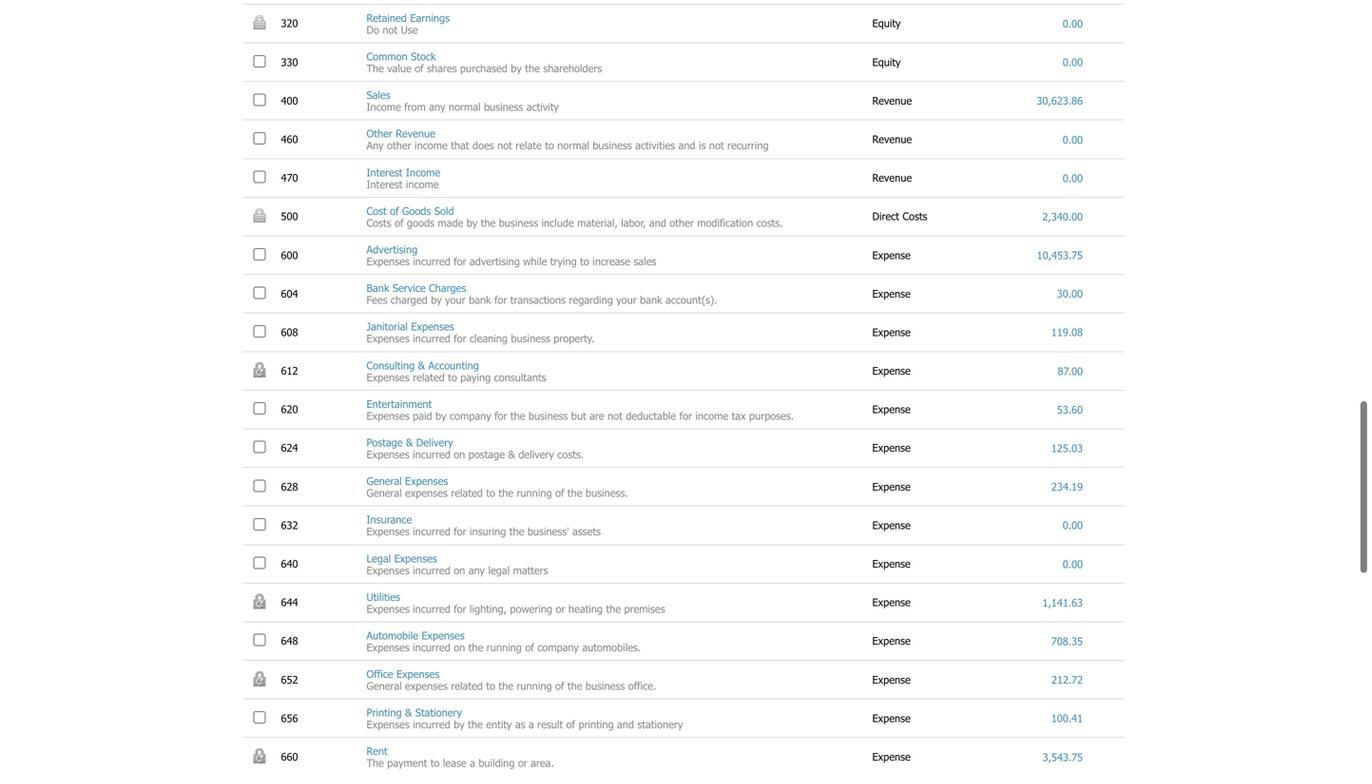 Task type: vqa. For each thing, say whether or not it's contained in the screenshot.


Task type: locate. For each thing, give the bounding box(es) containing it.
1 you cannot delete/archive accounts used by a repeating transaction. image from the top
[[254, 594, 266, 609]]

expense for expenses paid by company for the business but are not deductable for income tax purposes.
[[873, 403, 914, 416]]

1 vertical spatial and
[[650, 216, 667, 229]]

related up 'paid'
[[413, 371, 445, 384]]

0 horizontal spatial company
[[450, 409, 491, 422]]

common stock link
[[367, 50, 436, 63]]

4 incurred from the top
[[413, 525, 451, 538]]

to left paying
[[448, 371, 457, 384]]

and
[[679, 139, 696, 152], [650, 216, 667, 229], [617, 718, 634, 731]]

0 vertical spatial and
[[679, 139, 696, 152]]

office
[[367, 668, 393, 681]]

lighting,
[[470, 602, 507, 615]]

modification
[[697, 216, 754, 229]]

2,340.00 link
[[1043, 210, 1084, 223]]

the left payment
[[367, 757, 384, 770]]

income inside "sales income from any normal business activity"
[[367, 100, 401, 113]]

4 expense from the top
[[873, 364, 914, 377]]

you cannot delete/archive accounts used by a repeating transaction. image left 612 at top
[[254, 362, 266, 378]]

0 vertical spatial or
[[556, 602, 565, 615]]

0 horizontal spatial and
[[617, 718, 634, 731]]

0 vertical spatial running
[[517, 487, 552, 499]]

656
[[281, 712, 301, 725]]

by right purchased
[[511, 62, 522, 75]]

the right heating
[[606, 602, 621, 615]]

0 horizontal spatial a
[[470, 757, 476, 770]]

expenses for office expenses
[[405, 680, 448, 693]]

8 expense from the top
[[873, 519, 914, 532]]

printing & stationery link
[[367, 706, 462, 719]]

1 vertical spatial you cannot delete/archive accounts used by a repeating transaction. image
[[254, 749, 266, 764]]

to inside general expenses general expenses related to the running of the business.
[[486, 487, 496, 499]]

lease
[[443, 757, 467, 770]]

purchased
[[460, 62, 508, 75]]

business inside office expenses general expenses related to the running of the business office.
[[586, 680, 625, 693]]

2 the from the top
[[367, 757, 384, 770]]

2 vertical spatial and
[[617, 718, 634, 731]]

expenses down charged
[[411, 320, 454, 333]]

income up the goods
[[406, 178, 439, 191]]

other left modification
[[670, 216, 694, 229]]

1 vertical spatial income
[[406, 166, 441, 179]]

1 horizontal spatial any
[[469, 564, 485, 577]]

1 vertical spatial running
[[487, 641, 522, 654]]

business down transactions
[[511, 332, 551, 345]]

9 expense from the top
[[873, 557, 914, 570]]

incurred inside the utilities expenses incurred for lighting, powering or heating the premises
[[413, 602, 451, 615]]

expense for general expenses related to the running of the business office.
[[873, 673, 914, 686]]

the up printing & stationery expenses incurred by the entity as a result of printing and stationery
[[499, 680, 514, 693]]

company up postage & delivery expenses incurred on postage & delivery costs.
[[450, 409, 491, 422]]

the inside the automobile expenses expenses incurred on the running of company automobiles.
[[469, 641, 484, 654]]

direct costs
[[873, 210, 931, 223]]

1 horizontal spatial and
[[650, 216, 667, 229]]

1 expenses from the top
[[405, 487, 448, 499]]

1 vertical spatial other
[[670, 216, 694, 229]]

on for automobile expenses
[[454, 641, 465, 654]]

revenue for other revenue any other income that does not relate to normal business activities and is not recurring
[[873, 133, 916, 146]]

normal inside other revenue any other income that does not relate to normal business activities and is not recurring
[[558, 139, 590, 152]]

related inside general expenses general expenses related to the running of the business.
[[451, 487, 483, 499]]

by right charged
[[431, 294, 442, 306]]

1 vertical spatial related
[[451, 487, 483, 499]]

expenses inside entertainment expenses paid by company for the business but are not deductable for income tax purposes.
[[367, 409, 410, 422]]

on inside postage & delivery expenses incurred on postage & delivery costs.
[[454, 448, 465, 461]]

the right the made
[[481, 216, 496, 229]]

to up entity
[[486, 680, 496, 693]]

office.
[[629, 680, 657, 693]]

660
[[281, 750, 301, 763]]

and inside other revenue any other income that does not relate to normal business activities and is not recurring
[[679, 139, 696, 152]]

3 general from the top
[[367, 680, 402, 693]]

2 vertical spatial income
[[696, 409, 729, 422]]

any
[[367, 139, 384, 152]]

expenses up rent link
[[367, 718, 410, 731]]

& for stationery
[[405, 706, 412, 719]]

deductable
[[626, 409, 677, 422]]

expenses right "office"
[[397, 668, 440, 681]]

2 0.00 link from the top
[[1063, 56, 1084, 69]]

1 bank from the left
[[469, 294, 491, 306]]

powering
[[510, 602, 553, 615]]

2 expense from the top
[[873, 287, 914, 300]]

you cannot delete/archive accounts used by a repeating transaction. image for 660
[[254, 749, 266, 764]]

general down "postage"
[[367, 475, 402, 488]]

incurred inside the legal expenses expenses incurred on any legal matters
[[413, 564, 451, 577]]

624
[[281, 442, 301, 454]]

janitorial expenses expenses incurred for cleaning business property.
[[367, 320, 595, 345]]

or inside the utilities expenses incurred for lighting, powering or heating the premises
[[556, 602, 565, 615]]

0 horizontal spatial any
[[429, 100, 446, 113]]

the
[[525, 62, 540, 75], [481, 216, 496, 229], [511, 409, 526, 422], [499, 487, 514, 499], [568, 487, 583, 499], [510, 525, 525, 538], [606, 602, 621, 615], [469, 641, 484, 654], [499, 680, 514, 693], [568, 680, 583, 693], [468, 718, 483, 731]]

you cannot delete/archive accounts used by a repeating transaction. image left 644
[[254, 594, 266, 609]]

business'
[[528, 525, 569, 538]]

business left activities
[[593, 139, 632, 152]]

matters
[[513, 564, 548, 577]]

expense for expenses incurred on postage & delivery costs.
[[873, 442, 914, 454]]

expense for expenses incurred for advertising while trying to increase sales
[[873, 249, 914, 261]]

costs right direct
[[903, 210, 928, 223]]

rent
[[367, 745, 388, 758]]

any
[[429, 100, 446, 113], [469, 564, 485, 577]]

incurred up consulting & accounting link
[[413, 332, 451, 345]]

office expenses general expenses related to the running of the business office.
[[367, 668, 657, 693]]

general up 'printing'
[[367, 680, 402, 693]]

1 vertical spatial on
[[454, 564, 465, 577]]

0 vertical spatial expenses
[[405, 487, 448, 499]]

of inside the automobile expenses expenses incurred on the running of company automobiles.
[[525, 641, 534, 654]]

by up rent the payment to lease a building or area.
[[454, 718, 465, 731]]

paid
[[413, 409, 432, 422]]

1 horizontal spatial income
[[406, 166, 441, 179]]

1 horizontal spatial costs.
[[757, 216, 783, 229]]

a inside printing & stationery expenses incurred by the entity as a result of printing and stationery
[[529, 718, 534, 731]]

activities
[[636, 139, 675, 152]]

advertising
[[470, 255, 520, 268]]

a
[[529, 718, 534, 731], [470, 757, 476, 770]]

the
[[367, 62, 384, 75], [367, 757, 384, 770]]

0 vertical spatial normal
[[449, 100, 481, 113]]

for inside insurance expenses incurred for insuring the business' assets
[[454, 525, 467, 538]]

incurred inside the automobile expenses expenses incurred on the running of company automobiles.
[[413, 641, 451, 654]]

insurance link
[[367, 513, 412, 526]]

the right insuring
[[510, 525, 525, 538]]

1 horizontal spatial costs
[[903, 210, 928, 223]]

not right the are
[[608, 409, 623, 422]]

costs up advertising
[[367, 216, 392, 229]]

to inside office expenses general expenses related to the running of the business office.
[[486, 680, 496, 693]]

4 0.00 from the top
[[1063, 172, 1084, 184]]

interest income link
[[367, 166, 441, 179]]

the left entity
[[468, 718, 483, 731]]

2 on from the top
[[454, 564, 465, 577]]

12 expense from the top
[[873, 673, 914, 686]]

for inside 'janitorial expenses expenses incurred for cleaning business property.'
[[454, 332, 467, 345]]

to left lease
[[431, 757, 440, 770]]

1 horizontal spatial your
[[617, 294, 637, 306]]

shares
[[427, 62, 457, 75]]

of right value
[[415, 62, 424, 75]]

708.35 link
[[1052, 635, 1084, 648]]

expenses inside general expenses general expenses related to the running of the business.
[[405, 487, 448, 499]]

1 vertical spatial or
[[518, 757, 528, 770]]

1 vertical spatial income
[[406, 178, 439, 191]]

3 incurred from the top
[[413, 448, 451, 461]]

bank service charges fees charged by your bank for transactions regarding your bank account(s).
[[367, 282, 718, 306]]

and right the labor,
[[650, 216, 667, 229]]

business inside 'janitorial expenses expenses incurred for cleaning business property.'
[[511, 332, 551, 345]]

postage & delivery link
[[367, 436, 453, 449]]

expenses inside the utilities expenses incurred for lighting, powering or heating the premises
[[367, 602, 410, 615]]

3 0.00 from the top
[[1063, 133, 1084, 146]]

and inside printing & stationery expenses incurred by the entity as a result of printing and stationery
[[617, 718, 634, 731]]

1 vertical spatial expenses
[[405, 680, 448, 693]]

0 horizontal spatial your
[[445, 294, 466, 306]]

company inside the automobile expenses expenses incurred on the running of company automobiles.
[[538, 641, 579, 654]]

the inside entertainment expenses paid by company for the business but are not deductable for income tax purposes.
[[511, 409, 526, 422]]

0 vertical spatial income
[[415, 139, 448, 152]]

2 vertical spatial related
[[451, 680, 483, 693]]

2 you cannot delete/archive accounts used by a repeating transaction. image from the top
[[254, 671, 266, 687]]

& right the consulting
[[418, 359, 425, 372]]

0 horizontal spatial costs.
[[558, 448, 584, 461]]

1 horizontal spatial normal
[[558, 139, 590, 152]]

2 you cannot delete/archive accounts used by a repeating transaction. image from the top
[[254, 749, 266, 764]]

7 incurred from the top
[[413, 641, 451, 654]]

advertising expenses incurred for advertising while trying to increase sales
[[367, 243, 657, 268]]

general expenses general expenses related to the running of the business.
[[367, 475, 628, 499]]

0 vertical spatial on
[[454, 448, 465, 461]]

interest up cost
[[367, 178, 403, 191]]

by inside printing & stationery expenses incurred by the entity as a result of printing and stationery
[[454, 718, 465, 731]]

not right do at the top of the page
[[383, 23, 398, 36]]

sales link
[[367, 89, 391, 101]]

you cannot delete/archive accounts used by a repeating transaction. image left 652
[[254, 671, 266, 687]]

1 vertical spatial any
[[469, 564, 485, 577]]

the inside rent the payment to lease a building or area.
[[367, 757, 384, 770]]

0 vertical spatial any
[[429, 100, 446, 113]]

1 horizontal spatial a
[[529, 718, 534, 731]]

&
[[418, 359, 425, 372], [406, 436, 413, 449], [508, 448, 515, 461], [405, 706, 412, 719]]

for inside advertising expenses incurred for advertising while trying to increase sales
[[454, 255, 467, 268]]

0 vertical spatial equity
[[873, 17, 905, 30]]

other
[[387, 139, 411, 152], [670, 216, 694, 229]]

legal
[[367, 552, 391, 565]]

6 expense from the top
[[873, 442, 914, 454]]

0 horizontal spatial income
[[367, 100, 401, 113]]

expenses right legal
[[394, 552, 437, 565]]

30,623.86 link
[[1037, 94, 1084, 107]]

1 0.00 from the top
[[1063, 17, 1084, 30]]

to right relate
[[545, 139, 554, 152]]

expenses up automobile
[[367, 602, 410, 615]]

business left the office.
[[586, 680, 625, 693]]

10 expense from the top
[[873, 596, 914, 609]]

costs. right modification
[[757, 216, 783, 229]]

recurring
[[728, 139, 769, 152]]

600
[[281, 249, 301, 261]]

the down consultants
[[511, 409, 526, 422]]

for right deductable
[[680, 409, 692, 422]]

you cannot delete/archive accounts used by a repeating transaction. image for 652
[[254, 671, 266, 687]]

2 general from the top
[[367, 487, 402, 499]]

0.00 link
[[1063, 17, 1084, 30], [1063, 56, 1084, 69], [1063, 133, 1084, 146], [1063, 172, 1084, 184], [1063, 519, 1084, 532], [1063, 558, 1084, 571]]

6 0.00 link from the top
[[1063, 558, 1084, 571]]

company down powering
[[538, 641, 579, 654]]

a right as
[[529, 718, 534, 731]]

automobile expenses link
[[367, 629, 465, 642]]

2 your from the left
[[617, 294, 637, 306]]

other inside other revenue any other income that does not relate to normal business activities and is not recurring
[[387, 139, 411, 152]]

income left that
[[415, 139, 448, 152]]

1 you cannot delete/archive accounts used by a repeating transaction. image from the top
[[254, 362, 266, 378]]

expenses down 'delivery'
[[405, 475, 448, 488]]

0 vertical spatial other
[[387, 139, 411, 152]]

normal right relate
[[558, 139, 590, 152]]

3 0.00 link from the top
[[1063, 133, 1084, 146]]

14 expense from the top
[[873, 750, 914, 763]]

for inside bank service charges fees charged by your bank for transactions regarding your bank account(s).
[[495, 294, 507, 306]]

& left 'delivery'
[[508, 448, 515, 461]]

of up the business'
[[555, 487, 565, 499]]

related up insurance expenses incurred for insuring the business' assets
[[451, 487, 483, 499]]

your right regarding
[[617, 294, 637, 306]]

by right 'paid'
[[436, 409, 447, 422]]

2 expenses from the top
[[405, 680, 448, 693]]

0 horizontal spatial normal
[[449, 100, 481, 113]]

printing & stationery expenses incurred by the entity as a result of printing and stationery
[[367, 706, 683, 731]]

2 equity from the top
[[873, 55, 905, 68]]

general inside office expenses general expenses related to the running of the business office.
[[367, 680, 402, 693]]

on inside the automobile expenses expenses incurred on the running of company automobiles.
[[454, 641, 465, 654]]

expenses up utilities
[[367, 564, 410, 577]]

and right "printing"
[[617, 718, 634, 731]]

running inside office expenses general expenses related to the running of the business office.
[[517, 680, 552, 693]]

1 vertical spatial a
[[470, 757, 476, 770]]

2 vertical spatial on
[[454, 641, 465, 654]]

expenses up insurance
[[405, 487, 448, 499]]

interest income interest income
[[367, 166, 441, 191]]

& inside printing & stationery expenses incurred by the entity as a result of printing and stationery
[[405, 706, 412, 719]]

income inside 'interest income interest income'
[[406, 166, 441, 179]]

the left "business."
[[568, 487, 583, 499]]

to
[[545, 139, 554, 152], [580, 255, 590, 268], [448, 371, 457, 384], [486, 487, 496, 499], [486, 680, 496, 693], [431, 757, 440, 770]]

income up the other at the left top of page
[[367, 100, 401, 113]]

6 0.00 from the top
[[1063, 558, 1084, 571]]

equity
[[873, 17, 905, 30], [873, 55, 905, 68]]

2 interest from the top
[[367, 178, 403, 191]]

business left 'but'
[[529, 409, 568, 422]]

of
[[415, 62, 424, 75], [390, 204, 399, 217], [395, 216, 404, 229], [555, 487, 565, 499], [525, 641, 534, 654], [555, 680, 565, 693], [567, 718, 576, 731]]

by right the made
[[467, 216, 478, 229]]

or left heating
[[556, 602, 565, 615]]

of up the result
[[555, 680, 565, 693]]

2 vertical spatial running
[[517, 680, 552, 693]]

running down 'delivery'
[[517, 487, 552, 499]]

related inside the consulting & accounting expenses related to paying consultants
[[413, 371, 445, 384]]

accounting
[[429, 359, 479, 372]]

by inside entertainment expenses paid by company for the business but are not deductable for income tax purposes.
[[436, 409, 447, 422]]

related up stationery
[[451, 680, 483, 693]]

8 incurred from the top
[[413, 718, 451, 731]]

0 vertical spatial related
[[413, 371, 445, 384]]

the inside common stock the value of shares purchased by the shareholders
[[525, 62, 540, 75]]

is
[[699, 139, 706, 152]]

running up printing & stationery expenses incurred by the entity as a result of printing and stationery
[[517, 680, 552, 693]]

expense for the payment to lease a building or area.
[[873, 750, 914, 763]]

0 vertical spatial you cannot delete/archive accounts used by a repeating transaction. image
[[254, 362, 266, 378]]

consulting & accounting expenses related to paying consultants
[[367, 359, 547, 384]]

0 vertical spatial you cannot delete/archive accounts used by a repeating transaction. image
[[254, 594, 266, 609]]

income up the goods
[[406, 166, 441, 179]]

charged
[[391, 294, 428, 306]]

incurred inside printing & stationery expenses incurred by the entity as a result of printing and stationery
[[413, 718, 451, 731]]

other right the any
[[387, 139, 411, 152]]

expenses inside general expenses general expenses related to the running of the business.
[[405, 475, 448, 488]]

None checkbox
[[254, 55, 266, 67], [254, 171, 266, 183], [254, 325, 266, 338], [254, 441, 266, 453], [254, 518, 266, 531], [254, 711, 266, 724], [254, 55, 266, 67], [254, 171, 266, 183], [254, 325, 266, 338], [254, 441, 266, 453], [254, 518, 266, 531], [254, 711, 266, 724]]

1 incurred from the top
[[413, 255, 451, 268]]

costs. inside cost of goods sold costs of goods made by the business include material, labor, and other modification costs.
[[757, 216, 783, 229]]

None checkbox
[[254, 94, 266, 106], [254, 132, 266, 145], [254, 248, 266, 260], [254, 287, 266, 299], [254, 402, 266, 415], [254, 480, 266, 492], [254, 557, 266, 569], [254, 634, 266, 647], [254, 94, 266, 106], [254, 132, 266, 145], [254, 248, 266, 260], [254, 287, 266, 299], [254, 402, 266, 415], [254, 480, 266, 492], [254, 557, 266, 569], [254, 634, 266, 647]]

5 incurred from the top
[[413, 564, 451, 577]]

expenses inside office expenses general expenses related to the running of the business office.
[[405, 680, 448, 693]]

you cannot delete/archive accounts used by a repeating transaction. image
[[254, 594, 266, 609], [254, 749, 266, 764]]

by
[[511, 62, 522, 75], [467, 216, 478, 229], [431, 294, 442, 306], [436, 409, 447, 422], [454, 718, 465, 731]]

5 0.00 link from the top
[[1063, 519, 1084, 532]]

& inside the consulting & accounting expenses related to paying consultants
[[418, 359, 425, 372]]

any inside "sales income from any normal business activity"
[[429, 100, 446, 113]]

1 horizontal spatial or
[[556, 602, 565, 615]]

2 0.00 from the top
[[1063, 56, 1084, 69]]

1 vertical spatial company
[[538, 641, 579, 654]]

1 horizontal spatial company
[[538, 641, 579, 654]]

expenses up the consulting
[[367, 332, 410, 345]]

7 expense from the top
[[873, 480, 914, 493]]

the up "printing"
[[568, 680, 583, 693]]

0 horizontal spatial costs
[[367, 216, 392, 229]]

to right trying
[[580, 255, 590, 268]]

a right lease
[[470, 757, 476, 770]]

on up office expenses general expenses related to the running of the business office.
[[454, 641, 465, 654]]

0 vertical spatial a
[[529, 718, 534, 731]]

0 vertical spatial income
[[367, 100, 401, 113]]

income for sales
[[367, 100, 401, 113]]

company
[[450, 409, 491, 422], [538, 641, 579, 654]]

0.00 for matters
[[1063, 558, 1084, 571]]

10,453.75 link
[[1037, 249, 1084, 262]]

1 interest from the top
[[367, 166, 403, 179]]

6 incurred from the top
[[413, 602, 451, 615]]

expense for expenses incurred for cleaning business property.
[[873, 326, 914, 339]]

normal up that
[[449, 100, 481, 113]]

expense for expenses incurred on the running of company automobiles.
[[873, 635, 914, 647]]

you cannot delete/archive accounts used by a repeating transaction. image
[[254, 362, 266, 378], [254, 671, 266, 687]]

not inside retained earnings do not use
[[383, 23, 398, 36]]

expenses up "entertainment"
[[367, 371, 410, 384]]

13 expense from the top
[[873, 712, 914, 725]]

entity
[[486, 718, 512, 731]]

330
[[281, 55, 301, 68]]

of right the result
[[567, 718, 576, 731]]

any left legal
[[469, 564, 485, 577]]

on inside the legal expenses expenses incurred on any legal matters
[[454, 564, 465, 577]]

incurred up bank service charges link at top
[[413, 255, 451, 268]]

0 vertical spatial the
[[367, 62, 384, 75]]

0 vertical spatial costs.
[[757, 216, 783, 229]]

on left legal
[[454, 564, 465, 577]]

not inside entertainment expenses paid by company for the business but are not deductable for income tax purposes.
[[608, 409, 623, 422]]

the inside common stock the value of shares purchased by the shareholders
[[367, 62, 384, 75]]

1 vertical spatial you cannot delete/archive accounts used by a repeating transaction. image
[[254, 671, 266, 687]]

or inside rent the payment to lease a building or area.
[[518, 757, 528, 770]]

value
[[387, 62, 412, 75]]

0 horizontal spatial other
[[387, 139, 411, 152]]

2 incurred from the top
[[413, 332, 451, 345]]

1 vertical spatial equity
[[873, 55, 905, 68]]

expenses up bank
[[367, 255, 410, 268]]

income left tax
[[696, 409, 729, 422]]

business
[[484, 100, 524, 113], [593, 139, 632, 152], [499, 216, 538, 229], [511, 332, 551, 345], [529, 409, 568, 422], [586, 680, 625, 693]]

of inside printing & stationery expenses incurred by the entity as a result of printing and stationery
[[567, 718, 576, 731]]

you cannot delete/archive accounts used by a repeating transaction. image for 644
[[254, 594, 266, 609]]

1 on from the top
[[454, 448, 465, 461]]

0 vertical spatial company
[[450, 409, 491, 422]]

to inside rent the payment to lease a building or area.
[[431, 757, 440, 770]]

1 the from the top
[[367, 62, 384, 75]]

the down lighting,
[[469, 641, 484, 654]]

by inside bank service charges fees charged by your bank for transactions regarding your bank account(s).
[[431, 294, 442, 306]]

1 vertical spatial normal
[[558, 139, 590, 152]]

5 0.00 from the top
[[1063, 519, 1084, 532]]

running inside general expenses general expenses related to the running of the business.
[[517, 487, 552, 499]]

0 horizontal spatial bank
[[469, 294, 491, 306]]

708.35
[[1052, 635, 1084, 648]]

incurred up automobile expenses link at the bottom left of page
[[413, 602, 451, 615]]

the up insurance expenses incurred for insuring the business' assets
[[499, 487, 514, 499]]

for up accounting
[[454, 332, 467, 345]]

shareholders
[[543, 62, 602, 75]]

incurred up legal expenses "link"
[[413, 525, 451, 538]]

1 horizontal spatial bank
[[640, 294, 663, 306]]

1 equity from the top
[[873, 17, 905, 30]]

related for office expenses
[[451, 680, 483, 693]]

expense for expenses incurred on any legal matters
[[873, 557, 914, 570]]

to up insurance expenses incurred for insuring the business' assets
[[486, 487, 496, 499]]

3 expense from the top
[[873, 326, 914, 339]]

3 on from the top
[[454, 641, 465, 654]]

to inside the consulting & accounting expenses related to paying consultants
[[448, 371, 457, 384]]

0.00 link for by
[[1063, 56, 1084, 69]]

expenses right automobile
[[422, 629, 465, 642]]

related inside office expenses general expenses related to the running of the business office.
[[451, 680, 483, 693]]

30.00
[[1057, 287, 1084, 300]]

53.60 link
[[1057, 403, 1084, 416]]

but
[[571, 409, 587, 422]]

business up advertising expenses incurred for advertising while trying to increase sales
[[499, 216, 538, 229]]

of right cost
[[390, 204, 399, 217]]

general up insurance link
[[367, 487, 402, 499]]

2 horizontal spatial and
[[679, 139, 696, 152]]

the left value
[[367, 62, 384, 75]]

400
[[281, 94, 301, 107]]

1 vertical spatial the
[[367, 757, 384, 770]]

& for accounting
[[418, 359, 425, 372]]

5 expense from the top
[[873, 403, 914, 416]]

income inside 'interest income interest income'
[[406, 178, 439, 191]]

bank service charges link
[[367, 282, 466, 294]]

any right from
[[429, 100, 446, 113]]

of inside office expenses general expenses related to the running of the business office.
[[555, 680, 565, 693]]

1 horizontal spatial other
[[670, 216, 694, 229]]

related
[[413, 371, 445, 384], [451, 487, 483, 499], [451, 680, 483, 693]]

on left postage
[[454, 448, 465, 461]]

0 horizontal spatial or
[[518, 757, 528, 770]]

advertising link
[[367, 243, 418, 256]]

business left activity on the left top of the page
[[484, 100, 524, 113]]

1 vertical spatial costs.
[[558, 448, 584, 461]]

3,543.75 link
[[1043, 751, 1084, 764]]

income inside entertainment expenses paid by company for the business but are not deductable for income tax purposes.
[[696, 409, 729, 422]]

1 expense from the top
[[873, 249, 914, 261]]

and left is
[[679, 139, 696, 152]]

& right "postage"
[[406, 436, 413, 449]]

you cannot delete/archive accounts used by a repeating transaction. image for 612
[[254, 362, 266, 378]]

608
[[281, 326, 301, 339]]

on for legal expenses
[[454, 564, 465, 577]]

expenses inside insurance expenses incurred for insuring the business' assets
[[367, 525, 410, 538]]

for left transactions
[[495, 294, 507, 306]]

11 expense from the top
[[873, 635, 914, 647]]

0.00 for assets
[[1063, 519, 1084, 532]]



Task type: describe. For each thing, give the bounding box(es) containing it.
to inside other revenue any other income that does not relate to normal business activities and is not recurring
[[545, 139, 554, 152]]

expenses inside advertising expenses incurred for advertising while trying to increase sales
[[367, 255, 410, 268]]

consulting & accounting link
[[367, 359, 479, 372]]

of inside common stock the value of shares purchased by the shareholders
[[415, 62, 424, 75]]

30,623.86
[[1037, 94, 1084, 107]]

640
[[281, 557, 301, 570]]

the inside the utilities expenses incurred for lighting, powering or heating the premises
[[606, 602, 621, 615]]

janitorial expenses link
[[367, 320, 454, 333]]

30.00 link
[[1057, 287, 1084, 300]]

other revenue any other income that does not relate to normal business activities and is not recurring
[[367, 127, 769, 152]]

while
[[523, 255, 547, 268]]

service
[[393, 282, 426, 294]]

expenses inside office expenses general expenses related to the running of the business office.
[[397, 668, 440, 681]]

stationery
[[638, 718, 683, 731]]

of inside general expenses general expenses related to the running of the business.
[[555, 487, 565, 499]]

cost
[[367, 204, 387, 217]]

expense for fees charged by your bank for transactions regarding your bank account(s).
[[873, 287, 914, 300]]

119.08 link
[[1052, 326, 1084, 339]]

other inside cost of goods sold costs of goods made by the business include material, labor, and other modification costs.
[[670, 216, 694, 229]]

utilities link
[[367, 591, 400, 603]]

expenses inside postage & delivery expenses incurred on postage & delivery costs.
[[367, 448, 410, 461]]

business inside cost of goods sold costs of goods made by the business include material, labor, and other modification costs.
[[499, 216, 538, 229]]

running for business.
[[517, 487, 552, 499]]

0.00 for by
[[1063, 56, 1084, 69]]

not right does
[[498, 139, 513, 152]]

and inside cost of goods sold costs of goods made by the business include material, labor, and other modification costs.
[[650, 216, 667, 229]]

costs inside cost of goods sold costs of goods made by the business include material, labor, and other modification costs.
[[367, 216, 392, 229]]

0.00 link for matters
[[1063, 558, 1084, 571]]

212.72 link
[[1052, 674, 1084, 686]]

not right is
[[709, 139, 724, 152]]

a inside rent the payment to lease a building or area.
[[470, 757, 476, 770]]

business inside "sales income from any normal business activity"
[[484, 100, 524, 113]]

normal inside "sales income from any normal business activity"
[[449, 100, 481, 113]]

postage
[[367, 436, 403, 449]]

utilities
[[367, 591, 400, 603]]

1,141.63
[[1043, 596, 1084, 609]]

125.03
[[1052, 442, 1084, 455]]

trying
[[551, 255, 577, 268]]

janitorial
[[367, 320, 408, 333]]

by inside cost of goods sold costs of goods made by the business include material, labor, and other modification costs.
[[467, 216, 478, 229]]

sales income from any normal business activity
[[367, 89, 559, 113]]

1 0.00 link from the top
[[1063, 17, 1084, 30]]

expense for expenses incurred by the entity as a result of printing and stationery
[[873, 712, 914, 725]]

costs. inside postage & delivery expenses incurred on postage & delivery costs.
[[558, 448, 584, 461]]

expenses up "office"
[[367, 641, 410, 654]]

1,141.63 link
[[1043, 596, 1084, 609]]

2,340.00
[[1043, 210, 1084, 223]]

use
[[401, 23, 418, 36]]

property.
[[554, 332, 595, 345]]

and for other revenue any other income that does not relate to normal business activities and is not recurring
[[679, 139, 696, 152]]

470
[[281, 171, 301, 184]]

for up postage
[[495, 409, 507, 422]]

100.41
[[1052, 712, 1084, 725]]

1 general from the top
[[367, 475, 402, 488]]

4 0.00 link from the top
[[1063, 172, 1084, 184]]

printing
[[579, 718, 614, 731]]

revenue for interest income interest income
[[873, 171, 916, 184]]

other revenue link
[[367, 127, 436, 140]]

related for general expenses
[[451, 487, 483, 499]]

revenue for sales income from any normal business activity
[[873, 94, 916, 107]]

business inside other revenue any other income that does not relate to normal business activities and is not recurring
[[593, 139, 632, 152]]

sales
[[634, 255, 657, 268]]

119.08
[[1052, 326, 1084, 339]]

building
[[479, 757, 515, 770]]

604
[[281, 287, 301, 300]]

related for consulting & accounting
[[413, 371, 445, 384]]

general for general
[[367, 487, 402, 499]]

the inside printing & stationery expenses incurred by the entity as a result of printing and stationery
[[468, 718, 483, 731]]

and for printing & stationery expenses incurred by the entity as a result of printing and stationery
[[617, 718, 634, 731]]

made
[[438, 216, 463, 229]]

125.03 link
[[1052, 442, 1084, 455]]

expenses inside printing & stationery expenses incurred by the entity as a result of printing and stationery
[[367, 718, 410, 731]]

the inside insurance expenses incurred for insuring the business' assets
[[510, 525, 525, 538]]

234.19 link
[[1052, 480, 1084, 493]]

incurred inside insurance expenses incurred for insuring the business' assets
[[413, 525, 451, 538]]

652
[[281, 673, 301, 686]]

expenses inside the consulting & accounting expenses related to paying consultants
[[367, 371, 410, 384]]

644
[[281, 596, 301, 609]]

running for business
[[517, 680, 552, 693]]

incurred inside postage & delivery expenses incurred on postage & delivery costs.
[[413, 448, 451, 461]]

goods
[[407, 216, 435, 229]]

regarding
[[569, 294, 613, 306]]

activity
[[527, 100, 559, 113]]

do
[[367, 23, 379, 36]]

assets
[[573, 525, 601, 538]]

revenue inside other revenue any other income that does not relate to normal business activities and is not recurring
[[396, 127, 436, 140]]

0.00 link for not
[[1063, 133, 1084, 146]]

legal expenses expenses incurred on any legal matters
[[367, 552, 548, 577]]

expense for expenses incurred for insuring the business' assets
[[873, 519, 914, 532]]

running inside the automobile expenses expenses incurred on the running of company automobiles.
[[487, 641, 522, 654]]

income for interest income
[[406, 166, 441, 179]]

that
[[451, 139, 469, 152]]

are
[[590, 409, 605, 422]]

premises
[[624, 602, 666, 615]]

automobile expenses expenses incurred on the running of company automobiles.
[[367, 629, 641, 654]]

to inside advertising expenses incurred for advertising while trying to increase sales
[[580, 255, 590, 268]]

goods
[[402, 204, 431, 217]]

648
[[281, 635, 301, 647]]

delivery
[[519, 448, 554, 461]]

cost of goods sold link
[[367, 204, 454, 217]]

printing
[[367, 706, 402, 719]]

common
[[367, 50, 408, 63]]

expense for expenses related to paying consultants
[[873, 364, 914, 377]]

234.19
[[1052, 480, 1084, 493]]

by inside common stock the value of shares purchased by the shareholders
[[511, 62, 522, 75]]

1 your from the left
[[445, 294, 466, 306]]

the inside cost of goods sold costs of goods made by the business include material, labor, and other modification costs.
[[481, 216, 496, 229]]

equity for retained earnings do not use
[[873, 17, 905, 30]]

0.00 link for assets
[[1063, 519, 1084, 532]]

incurred inside 'janitorial expenses expenses incurred for cleaning business property.'
[[413, 332, 451, 345]]

expenses for general expenses
[[405, 487, 448, 499]]

& for delivery
[[406, 436, 413, 449]]

company inside entertainment expenses paid by company for the business but are not deductable for income tax purposes.
[[450, 409, 491, 422]]

expense for general expenses related to the running of the business.
[[873, 480, 914, 493]]

500
[[281, 210, 301, 223]]

612
[[281, 364, 301, 377]]

rent the payment to lease a building or area.
[[367, 745, 554, 770]]

sold
[[434, 204, 454, 217]]

212.72
[[1052, 674, 1084, 686]]

628
[[281, 480, 301, 493]]

insurance expenses incurred for insuring the business' assets
[[367, 513, 601, 538]]

you cannot delete/archive system accounts. image
[[254, 15, 266, 30]]

sales
[[367, 89, 391, 101]]

general for office
[[367, 680, 402, 693]]

any inside the legal expenses expenses incurred on any legal matters
[[469, 564, 485, 577]]

automobiles.
[[582, 641, 641, 654]]

of left the goods on the left
[[395, 216, 404, 229]]

delivery
[[416, 436, 453, 449]]

consultants
[[494, 371, 547, 384]]

3,543.75
[[1043, 751, 1084, 764]]

retained
[[367, 11, 407, 24]]

equity for common stock the value of shares purchased by the shareholders
[[873, 55, 905, 68]]

earnings
[[410, 11, 450, 24]]

material,
[[578, 216, 618, 229]]

0.00 for not
[[1063, 133, 1084, 146]]

stationery
[[416, 706, 462, 719]]

charges
[[429, 282, 466, 294]]

income inside other revenue any other income that does not relate to normal business activities and is not recurring
[[415, 139, 448, 152]]

labor,
[[621, 216, 646, 229]]

postage
[[469, 448, 505, 461]]

relate
[[516, 139, 542, 152]]

business inside entertainment expenses paid by company for the business but are not deductable for income tax purposes.
[[529, 409, 568, 422]]

consulting
[[367, 359, 415, 372]]

for inside the utilities expenses incurred for lighting, powering or heating the premises
[[454, 602, 467, 615]]

expense for expenses incurred for lighting, powering or heating the premises
[[873, 596, 914, 609]]

incurred inside advertising expenses incurred for advertising while trying to increase sales
[[413, 255, 451, 268]]

transactions
[[511, 294, 566, 306]]

you cannot delete/archive accounts used by a tracked inventory item. image
[[254, 208, 266, 223]]

result
[[538, 718, 563, 731]]

2 bank from the left
[[640, 294, 663, 306]]



